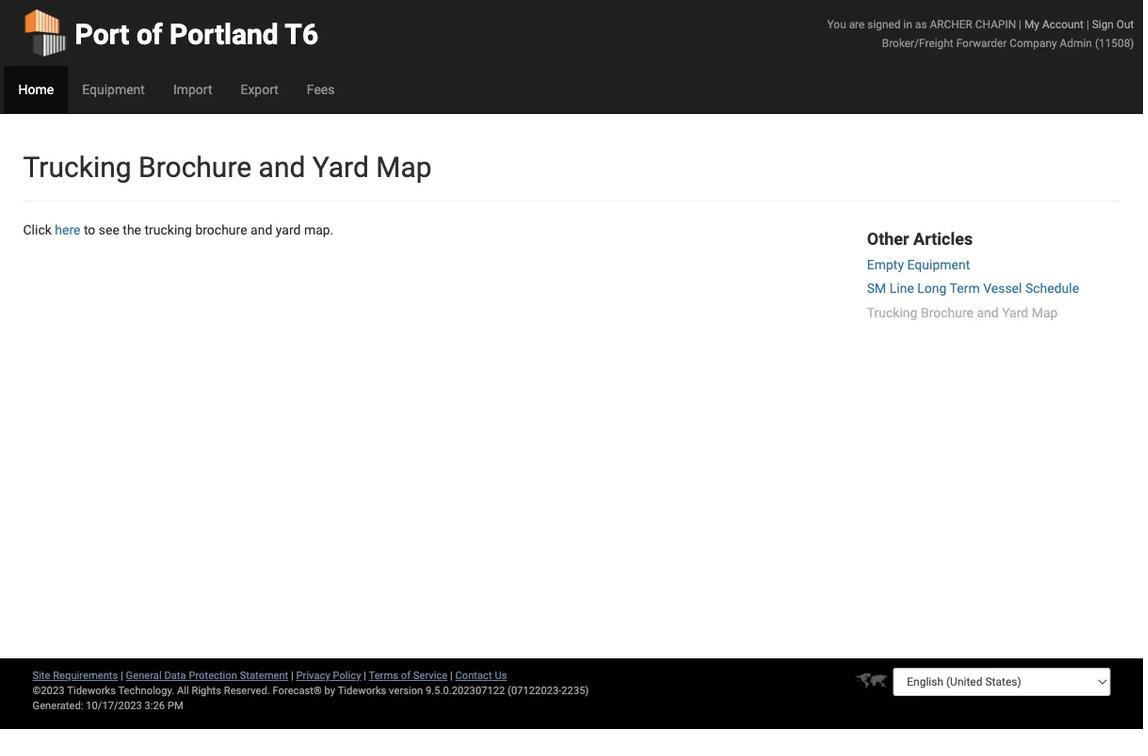 Task type: vqa. For each thing, say whether or not it's contained in the screenshot.
yard
yes



Task type: locate. For each thing, give the bounding box(es) containing it.
schedule
[[1026, 281, 1080, 296]]

of up version
[[401, 669, 411, 682]]

0 horizontal spatial yard
[[313, 150, 369, 184]]

account
[[1043, 17, 1084, 31]]

forwarder
[[957, 36, 1007, 49]]

rights
[[192, 684, 221, 697]]

my account link
[[1025, 17, 1084, 31]]

trucking up here
[[23, 150, 131, 184]]

trucking down "line"
[[867, 305, 918, 320]]

equipment button
[[68, 66, 159, 113]]

here link
[[55, 222, 81, 237]]

1 horizontal spatial map
[[1032, 305, 1058, 320]]

broker/freight
[[883, 36, 954, 49]]

10/17/2023
[[86, 700, 142, 712]]

of
[[137, 17, 163, 51], [401, 669, 411, 682]]

data
[[164, 669, 186, 682]]

0 horizontal spatial equipment
[[82, 81, 145, 97]]

equipment up long
[[908, 257, 971, 273]]

term
[[950, 281, 980, 296]]

yard
[[313, 150, 369, 184], [1003, 305, 1029, 320]]

yard inside click here to see the trucking brochure and yard map. other articles empty equipment sm line long term vessel schedule trucking brochure and yard map
[[1003, 305, 1029, 320]]

1 vertical spatial yard
[[1003, 305, 1029, 320]]

of right port at the left top of page
[[137, 17, 163, 51]]

and left yard
[[251, 222, 273, 237]]

and
[[259, 150, 306, 184], [251, 222, 273, 237], [977, 305, 999, 320]]

yard down vessel
[[1003, 305, 1029, 320]]

yard up map.
[[313, 150, 369, 184]]

0 vertical spatial yard
[[313, 150, 369, 184]]

equipment
[[82, 81, 145, 97], [908, 257, 971, 273]]

empty
[[867, 257, 904, 273]]

(11508)
[[1096, 36, 1135, 49]]

brochure
[[138, 150, 252, 184], [921, 305, 974, 320]]

company
[[1010, 36, 1058, 49]]

0 vertical spatial brochure
[[138, 150, 252, 184]]

see
[[99, 222, 120, 237]]

| left 'sign'
[[1087, 17, 1090, 31]]

1 vertical spatial brochure
[[921, 305, 974, 320]]

0 vertical spatial trucking
[[23, 150, 131, 184]]

brochure down long
[[921, 305, 974, 320]]

brochure up brochure
[[138, 150, 252, 184]]

us
[[495, 669, 507, 682]]

map inside click here to see the trucking brochure and yard map. other articles empty equipment sm line long term vessel schedule trucking brochure and yard map
[[1032, 305, 1058, 320]]

you
[[828, 17, 847, 31]]

1 horizontal spatial of
[[401, 669, 411, 682]]

general data protection statement link
[[126, 669, 289, 682]]

fees
[[307, 81, 335, 97]]

3:26
[[145, 700, 165, 712]]

tideworks
[[338, 684, 387, 697]]

0 horizontal spatial of
[[137, 17, 163, 51]]

0 horizontal spatial map
[[376, 150, 432, 184]]

map
[[376, 150, 432, 184], [1032, 305, 1058, 320]]

(07122023-
[[508, 684, 562, 697]]

home
[[18, 81, 54, 97]]

1 vertical spatial and
[[251, 222, 273, 237]]

1 horizontal spatial equipment
[[908, 257, 971, 273]]

1 horizontal spatial yard
[[1003, 305, 1029, 320]]

by
[[325, 684, 335, 697]]

|
[[1019, 17, 1022, 31], [1087, 17, 1090, 31], [121, 669, 123, 682], [291, 669, 294, 682], [364, 669, 366, 682], [450, 669, 453, 682]]

0 horizontal spatial brochure
[[138, 150, 252, 184]]

protection
[[189, 669, 237, 682]]

empty equipment link
[[867, 257, 971, 273]]

©2023 tideworks
[[33, 684, 116, 697]]

0 vertical spatial equipment
[[82, 81, 145, 97]]

admin
[[1060, 36, 1093, 49]]

reserved.
[[224, 684, 270, 697]]

the
[[123, 222, 141, 237]]

and up yard
[[259, 150, 306, 184]]

port of portland t6
[[75, 17, 319, 51]]

1 horizontal spatial trucking
[[867, 305, 918, 320]]

contact us link
[[456, 669, 507, 682]]

1 horizontal spatial brochure
[[921, 305, 974, 320]]

trucking
[[23, 150, 131, 184], [867, 305, 918, 320]]

sign out link
[[1093, 17, 1135, 31]]

export
[[241, 81, 279, 97]]

2 vertical spatial and
[[977, 305, 999, 320]]

home button
[[4, 66, 68, 113]]

t6
[[285, 17, 319, 51]]

| up the forecast®
[[291, 669, 294, 682]]

1 vertical spatial equipment
[[908, 257, 971, 273]]

forecast®
[[273, 684, 322, 697]]

yard
[[276, 222, 301, 237]]

terms of service link
[[369, 669, 448, 682]]

1 vertical spatial of
[[401, 669, 411, 682]]

0 vertical spatial of
[[137, 17, 163, 51]]

equipment down port at the left top of page
[[82, 81, 145, 97]]

1 vertical spatial map
[[1032, 305, 1058, 320]]

and down sm line long term vessel schedule link
[[977, 305, 999, 320]]

1 vertical spatial trucking
[[867, 305, 918, 320]]

site requirements link
[[33, 669, 118, 682]]

9.5.0.202307122
[[426, 684, 505, 697]]

equipment inside click here to see the trucking brochure and yard map. other articles empty equipment sm line long term vessel schedule trucking brochure and yard map
[[908, 257, 971, 273]]



Task type: describe. For each thing, give the bounding box(es) containing it.
long
[[918, 281, 947, 296]]

version
[[389, 684, 423, 697]]

import button
[[159, 66, 227, 113]]

portland
[[170, 17, 279, 51]]

pm
[[168, 700, 183, 712]]

line
[[890, 281, 915, 296]]

trucking inside click here to see the trucking brochure and yard map. other articles empty equipment sm line long term vessel schedule trucking brochure and yard map
[[867, 305, 918, 320]]

vessel
[[984, 281, 1023, 296]]

other
[[867, 229, 910, 249]]

generated:
[[33, 700, 83, 712]]

| left general
[[121, 669, 123, 682]]

0 vertical spatial map
[[376, 150, 432, 184]]

terms
[[369, 669, 399, 682]]

0 horizontal spatial trucking
[[23, 150, 131, 184]]

0 vertical spatial and
[[259, 150, 306, 184]]

here
[[55, 222, 81, 237]]

site requirements | general data protection statement | privacy policy | terms of service | contact us ©2023 tideworks technology. all rights reserved. forecast® by tideworks version 9.5.0.202307122 (07122023-2235) generated: 10/17/2023 3:26 pm
[[33, 669, 589, 712]]

in
[[904, 17, 913, 31]]

chapin
[[976, 17, 1017, 31]]

sm line long term vessel schedule link
[[867, 281, 1080, 296]]

as
[[916, 17, 928, 31]]

port of portland t6 link
[[23, 0, 319, 66]]

| up 9.5.0.202307122
[[450, 669, 453, 682]]

export button
[[227, 66, 293, 113]]

articles
[[914, 229, 973, 249]]

| up tideworks
[[364, 669, 366, 682]]

archer
[[930, 17, 973, 31]]

privacy
[[296, 669, 330, 682]]

service
[[413, 669, 448, 682]]

fees button
[[293, 66, 349, 113]]

site
[[33, 669, 50, 682]]

my
[[1025, 17, 1040, 31]]

click
[[23, 222, 52, 237]]

of inside 'link'
[[137, 17, 163, 51]]

brochure inside click here to see the trucking brochure and yard map. other articles empty equipment sm line long term vessel schedule trucking brochure and yard map
[[921, 305, 974, 320]]

of inside site requirements | general data protection statement | privacy policy | terms of service | contact us ©2023 tideworks technology. all rights reserved. forecast® by tideworks version 9.5.0.202307122 (07122023-2235) generated: 10/17/2023 3:26 pm
[[401, 669, 411, 682]]

import
[[173, 81, 212, 97]]

sm
[[867, 281, 887, 296]]

all
[[177, 684, 189, 697]]

trucking
[[145, 222, 192, 237]]

privacy policy link
[[296, 669, 361, 682]]

you are signed in as archer chapin | my account | sign out broker/freight forwarder company admin (11508)
[[828, 17, 1135, 49]]

2235)
[[562, 684, 589, 697]]

brochure
[[195, 222, 247, 237]]

general
[[126, 669, 162, 682]]

map.
[[304, 222, 334, 237]]

statement
[[240, 669, 289, 682]]

policy
[[333, 669, 361, 682]]

are
[[849, 17, 865, 31]]

equipment inside "dropdown button"
[[82, 81, 145, 97]]

click here to see the trucking brochure and yard map. other articles empty equipment sm line long term vessel schedule trucking brochure and yard map
[[23, 222, 1080, 320]]

sign
[[1093, 17, 1114, 31]]

port
[[75, 17, 129, 51]]

| left my
[[1019, 17, 1022, 31]]

requirements
[[53, 669, 118, 682]]

trucking brochure and yard map
[[23, 150, 432, 184]]

technology.
[[118, 684, 174, 697]]

contact
[[456, 669, 492, 682]]

out
[[1117, 17, 1135, 31]]

signed
[[868, 17, 901, 31]]

to
[[84, 222, 95, 237]]



